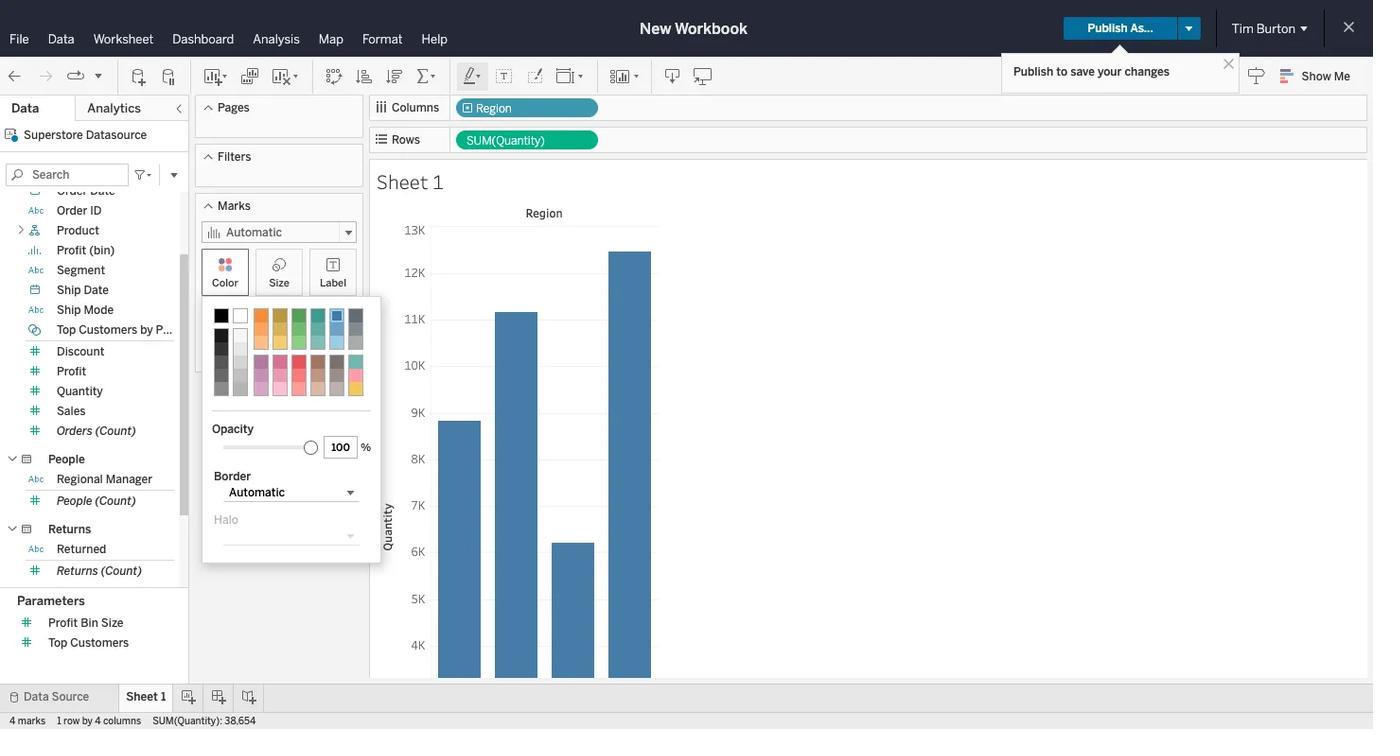 Task type: locate. For each thing, give the bounding box(es) containing it.
marks
[[218, 200, 251, 213]]

sheet 1 down rows
[[377, 169, 444, 195]]

sheet down rows
[[377, 169, 428, 195]]

publish
[[1088, 22, 1128, 35], [1014, 65, 1054, 79]]

data
[[48, 32, 75, 46], [11, 101, 39, 115], [24, 691, 49, 704]]

customers down bin on the left bottom of page
[[70, 637, 129, 651]]

replay animation image right redo icon
[[66, 67, 85, 86]]

new worksheet image
[[203, 67, 229, 86]]

clear sheet image
[[271, 67, 301, 86]]

0 vertical spatial top
[[57, 324, 76, 337]]

1 ship from the top
[[57, 284, 81, 297]]

returns
[[48, 523, 91, 537], [57, 565, 98, 578]]

(count) right orders
[[95, 425, 136, 438]]

0 vertical spatial sheet
[[377, 169, 428, 195]]

top customers by profit
[[57, 324, 185, 337]]

publish as... button
[[1064, 17, 1177, 40]]

download image
[[664, 67, 683, 86]]

0 vertical spatial size
[[269, 277, 290, 290]]

0 vertical spatial date
[[90, 185, 115, 198]]

2 ship from the top
[[57, 304, 81, 317]]

None range field
[[223, 438, 318, 450]]

redo image
[[36, 67, 55, 86]]

1 vertical spatial ship
[[57, 304, 81, 317]]

1 order from the top
[[57, 185, 87, 198]]

sheet 1
[[377, 169, 444, 195], [126, 691, 166, 704]]

0 vertical spatial people
[[48, 453, 85, 467]]

publish left to
[[1014, 65, 1054, 79]]

0 vertical spatial (count)
[[95, 425, 136, 438]]

returned
[[57, 543, 106, 557]]

close image
[[1220, 55, 1238, 73]]

people up regional
[[48, 453, 85, 467]]

(count)
[[95, 425, 136, 438], [95, 495, 136, 508], [101, 565, 142, 578]]

sheet up columns
[[126, 691, 158, 704]]

tooltip
[[263, 330, 296, 343]]

people
[[48, 453, 85, 467], [57, 495, 92, 508]]

profit
[[57, 244, 86, 257], [156, 324, 185, 337], [57, 365, 86, 379], [48, 617, 78, 631]]

tim burton
[[1232, 21, 1296, 35]]

1 vertical spatial returns
[[57, 565, 98, 578]]

date up id
[[90, 185, 115, 198]]

0 vertical spatial returns
[[48, 523, 91, 537]]

1 vertical spatial sheet
[[126, 691, 158, 704]]

data down the 'undo' image in the left of the page
[[11, 101, 39, 115]]

date up "mode"
[[84, 284, 109, 297]]

opacity
[[212, 423, 254, 436]]

show me button
[[1272, 62, 1368, 91]]

ship for ship date
[[57, 284, 81, 297]]

Search text field
[[6, 164, 129, 186]]

me
[[1334, 70, 1351, 83]]

1 vertical spatial size
[[101, 617, 123, 631]]

1 row by 4 columns
[[57, 717, 141, 728]]

label
[[320, 277, 347, 290]]

border
[[214, 470, 251, 484]]

regional
[[57, 473, 103, 487]]

1 vertical spatial sheet 1
[[126, 691, 166, 704]]

(count) down the returned
[[101, 565, 142, 578]]

1 horizontal spatial region
[[526, 205, 563, 221]]

1 horizontal spatial sheet
[[377, 169, 428, 195]]

1
[[433, 169, 444, 195], [161, 691, 166, 704], [57, 717, 61, 728]]

customers for top customers
[[70, 637, 129, 651]]

pause auto updates image
[[160, 67, 179, 86]]

date for ship date
[[84, 284, 109, 297]]

1 down columns on the left top of the page
[[433, 169, 444, 195]]

sorted ascending by sum of quantity within region image
[[355, 67, 374, 86]]

1 4 from the left
[[9, 717, 15, 728]]

ship down segment at the left top of page
[[57, 284, 81, 297]]

top for top customers by profit
[[57, 324, 76, 337]]

profit for profit (bin)
[[57, 244, 86, 257]]

publish for publish to save your changes
[[1014, 65, 1054, 79]]

0 vertical spatial order
[[57, 185, 87, 198]]

replay animation image
[[66, 67, 85, 86], [93, 70, 104, 81]]

0 horizontal spatial 4
[[9, 717, 15, 728]]

by for profit
[[140, 324, 153, 337]]

show
[[1302, 70, 1332, 83]]

publish left as...
[[1088, 22, 1128, 35]]

by
[[140, 324, 153, 337], [82, 717, 93, 728]]

top for top customers
[[48, 637, 67, 651]]

tim
[[1232, 21, 1254, 35]]

top up discount at the left top
[[57, 324, 76, 337]]

quantity
[[57, 385, 103, 399]]

profit up quantity
[[57, 365, 86, 379]]

top
[[57, 324, 76, 337], [48, 637, 67, 651]]

1 horizontal spatial by
[[140, 324, 153, 337]]

customers
[[79, 324, 138, 337], [70, 637, 129, 651]]

order
[[57, 185, 87, 198], [57, 204, 87, 218]]

replay animation image up "analytics"
[[93, 70, 104, 81]]

filters
[[218, 151, 251, 164]]

size up tooltip
[[269, 277, 290, 290]]

ship
[[57, 284, 81, 297], [57, 304, 81, 317]]

0 horizontal spatial publish
[[1014, 65, 1054, 79]]

top customers
[[48, 637, 129, 651]]

ship down ship date
[[57, 304, 81, 317]]

data up redo icon
[[48, 32, 75, 46]]

1 vertical spatial top
[[48, 637, 67, 651]]

1 up sum(quantity):
[[161, 691, 166, 704]]

1 vertical spatial customers
[[70, 637, 129, 651]]

new data source image
[[130, 67, 149, 86]]

0 vertical spatial ship
[[57, 284, 81, 297]]

publish as...
[[1088, 22, 1154, 35]]

columns
[[103, 717, 141, 728]]

1 vertical spatial order
[[57, 204, 87, 218]]

order id
[[57, 204, 102, 218]]

(count) for orders (count)
[[95, 425, 136, 438]]

show me
[[1302, 70, 1351, 83]]

publish inside button
[[1088, 22, 1128, 35]]

order up order id
[[57, 185, 87, 198]]

people down regional
[[57, 495, 92, 508]]

0 horizontal spatial size
[[101, 617, 123, 631]]

0 vertical spatial by
[[140, 324, 153, 337]]

0 horizontal spatial sheet
[[126, 691, 158, 704]]

1 horizontal spatial size
[[269, 277, 290, 290]]

sheet
[[377, 169, 428, 195], [126, 691, 158, 704]]

4
[[9, 717, 15, 728], [95, 717, 101, 728]]

1 vertical spatial by
[[82, 717, 93, 728]]

2 vertical spatial (count)
[[101, 565, 142, 578]]

2 horizontal spatial 1
[[433, 169, 444, 195]]

ship for ship mode
[[57, 304, 81, 317]]

2 vertical spatial 1
[[57, 717, 61, 728]]

1 vertical spatial date
[[84, 284, 109, 297]]

customers for top customers by profit
[[79, 324, 138, 337]]

analytics
[[87, 101, 141, 115]]

order up product
[[57, 204, 87, 218]]

0 vertical spatial publish
[[1088, 22, 1128, 35]]

duplicate image
[[240, 67, 259, 86]]

save
[[1071, 65, 1095, 79]]

sheet 1 up columns
[[126, 691, 166, 704]]

None text field
[[324, 436, 358, 459]]

0 horizontal spatial by
[[82, 717, 93, 728]]

returns down the returned
[[57, 565, 98, 578]]

superstore datasource
[[24, 129, 147, 142]]

1 vertical spatial (count)
[[95, 495, 136, 508]]

2 vertical spatial data
[[24, 691, 49, 704]]

data up marks
[[24, 691, 49, 704]]

4 marks
[[9, 717, 46, 728]]

2 order from the top
[[57, 204, 87, 218]]

0 horizontal spatial replay animation image
[[66, 67, 85, 86]]

format workbook image
[[525, 67, 544, 86]]

pages
[[218, 101, 250, 115]]

returns for returns
[[48, 523, 91, 537]]

automatic
[[229, 487, 285, 500]]

1 vertical spatial publish
[[1014, 65, 1054, 79]]

format
[[362, 32, 403, 46]]

date
[[90, 185, 115, 198], [84, 284, 109, 297]]

1 horizontal spatial sheet 1
[[377, 169, 444, 195]]

profit bin size
[[48, 617, 123, 631]]

mode
[[84, 304, 114, 317]]

2 4 from the left
[[95, 717, 101, 728]]

0 horizontal spatial 1
[[57, 717, 61, 728]]

profit down product
[[57, 244, 86, 257]]

people for people (count)
[[57, 495, 92, 508]]

1 horizontal spatial replay animation image
[[93, 70, 104, 81]]

workbook
[[675, 19, 748, 37]]

1 horizontal spatial 1
[[161, 691, 166, 704]]

region down 'sum(quantity)'
[[526, 205, 563, 221]]

(count) down regional manager
[[95, 495, 136, 508]]

1 horizontal spatial publish
[[1088, 22, 1128, 35]]

customers down "mode"
[[79, 324, 138, 337]]

1 horizontal spatial 4
[[95, 717, 101, 728]]

4 left columns
[[95, 717, 101, 728]]

top down 'profit bin size'
[[48, 637, 67, 651]]

publish to save your changes
[[1014, 65, 1170, 79]]

region
[[476, 102, 512, 115], [526, 205, 563, 221]]

manager
[[106, 473, 153, 487]]

date for order date
[[90, 185, 115, 198]]

ship date
[[57, 284, 109, 297]]

size
[[269, 277, 290, 290], [101, 617, 123, 631]]

1 vertical spatial people
[[57, 495, 92, 508]]

0 vertical spatial customers
[[79, 324, 138, 337]]

datasource
[[86, 129, 147, 142]]

size right bin on the left bottom of page
[[101, 617, 123, 631]]

region up 'sum(quantity)'
[[476, 102, 512, 115]]

fit image
[[556, 67, 586, 86]]

0 horizontal spatial region
[[476, 102, 512, 115]]

4 left marks
[[9, 717, 15, 728]]

1 left row
[[57, 717, 61, 728]]

%
[[361, 442, 371, 454]]

returns up the returned
[[48, 523, 91, 537]]

order for order id
[[57, 204, 87, 218]]

profit down parameters
[[48, 617, 78, 631]]

parameters
[[17, 595, 85, 609]]



Task type: describe. For each thing, give the bounding box(es) containing it.
order date
[[57, 185, 115, 198]]

map
[[319, 32, 344, 46]]

highlight image
[[462, 67, 484, 86]]

sum(quantity):
[[153, 717, 222, 728]]

0 vertical spatial sheet 1
[[377, 169, 444, 195]]

profit for profit
[[57, 365, 86, 379]]

sum(quantity): 38,654
[[153, 717, 256, 728]]

file
[[9, 32, 29, 46]]

discount
[[57, 346, 104, 359]]

color
[[212, 277, 239, 290]]

show/hide cards image
[[610, 67, 640, 86]]

0 vertical spatial 1
[[433, 169, 444, 195]]

swap rows and columns image
[[325, 67, 344, 86]]

regional manager
[[57, 473, 153, 487]]

publish for publish as...
[[1088, 22, 1128, 35]]

data source
[[24, 691, 89, 704]]

undo image
[[6, 67, 25, 86]]

profit (bin)
[[57, 244, 115, 257]]

(count) for people (count)
[[95, 495, 136, 508]]

detail
[[211, 330, 240, 343]]

your
[[1098, 65, 1122, 79]]

1 vertical spatial 1
[[161, 691, 166, 704]]

superstore
[[24, 129, 83, 142]]

bin
[[81, 617, 98, 631]]

analysis
[[253, 32, 300, 46]]

profit left detail
[[156, 324, 185, 337]]

order for order date
[[57, 185, 87, 198]]

sum(quantity)
[[467, 134, 545, 148]]

as...
[[1131, 22, 1154, 35]]

0 vertical spatial region
[[476, 102, 512, 115]]

new
[[640, 19, 672, 37]]

marks
[[18, 717, 46, 728]]

new workbook
[[640, 19, 748, 37]]

columns
[[392, 101, 439, 115]]

data guide image
[[1247, 66, 1266, 85]]

sales
[[57, 405, 86, 418]]

segment
[[57, 264, 105, 277]]

38,654
[[225, 717, 256, 728]]

product
[[57, 224, 99, 238]]

collapse image
[[173, 103, 185, 115]]

returns for returns (count)
[[57, 565, 98, 578]]

1 vertical spatial data
[[11, 101, 39, 115]]

sorted descending by sum of quantity within region image
[[385, 67, 404, 86]]

to
[[1057, 65, 1068, 79]]

worksheet
[[93, 32, 154, 46]]

ship mode
[[57, 304, 114, 317]]

id
[[90, 204, 102, 218]]

people for people
[[48, 453, 85, 467]]

returns (count)
[[57, 565, 142, 578]]

marks. press enter to open the view data window.. use arrow keys to navigate data visualization elements. image
[[431, 222, 658, 730]]

rows
[[392, 133, 420, 147]]

people (count)
[[57, 495, 136, 508]]

burton
[[1257, 21, 1296, 35]]

publish your workbook to edit in tableau desktop image
[[694, 67, 713, 86]]

show mark labels image
[[495, 67, 514, 86]]

source
[[52, 691, 89, 704]]

profit for profit bin size
[[48, 617, 78, 631]]

row
[[63, 717, 80, 728]]

totals image
[[416, 67, 438, 86]]

0 horizontal spatial sheet 1
[[126, 691, 166, 704]]

orders
[[57, 425, 93, 438]]

(count) for returns (count)
[[101, 565, 142, 578]]

1 vertical spatial region
[[526, 205, 563, 221]]

(bin)
[[89, 244, 115, 257]]

0 vertical spatial data
[[48, 32, 75, 46]]

dashboard
[[173, 32, 234, 46]]

by for 4
[[82, 717, 93, 728]]

orders (count)
[[57, 425, 136, 438]]

changes
[[1125, 65, 1170, 79]]

help
[[422, 32, 448, 46]]



Task type: vqa. For each thing, say whether or not it's contained in the screenshot.
people
yes



